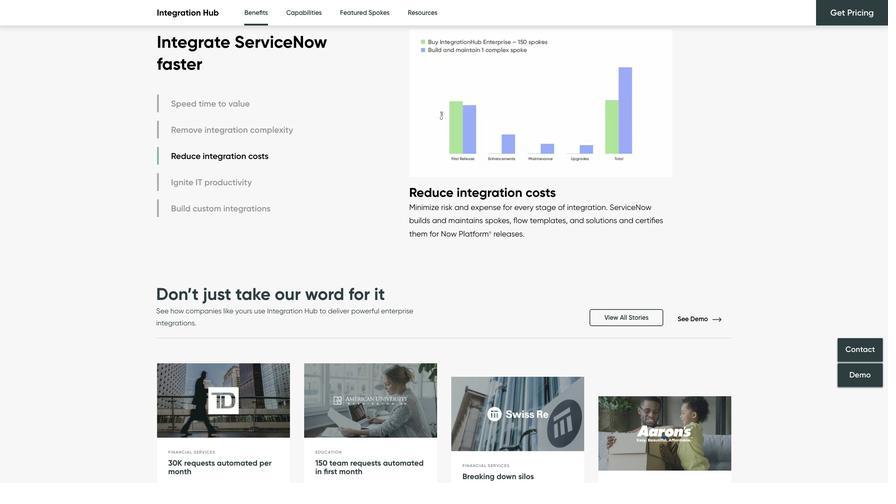 Task type: describe. For each thing, give the bounding box(es) containing it.
servicenow inside minimize risk and expense for every stage of integration. servicenow builds and maintains spokes, flow templates, and solutions and certifies them for now platform
[[610, 203, 652, 212]]

servicenow inside integrate servicenow faster
[[235, 31, 327, 52]]

integration for reduce integration costs link
[[203, 151, 246, 161]]

complexity
[[250, 125, 293, 135]]

resources
[[408, 9, 438, 17]]

builds
[[409, 216, 430, 225]]

stage
[[536, 203, 556, 212]]

how
[[170, 307, 184, 316]]

view all stories link
[[590, 310, 664, 327]]

get pricing link
[[816, 0, 888, 26]]

0 horizontal spatial reduce
[[171, 151, 201, 161]]

integrations.
[[156, 319, 196, 328]]

integrations
[[223, 203, 271, 214]]

our
[[275, 284, 301, 305]]

contact link
[[838, 339, 883, 362]]

more complex spokes for less cost with integration hub image
[[409, 22, 673, 184]]

® releases.
[[489, 229, 525, 238]]

integration inside don't just take our word for it see how companies like yours use integration hub to deliver powerful enterprise integrations.
[[267, 307, 303, 316]]

automated inside 30k requests automated per month
[[217, 459, 258, 469]]

yours
[[235, 307, 252, 316]]

build custom integrations link
[[157, 200, 295, 217]]

american university keeps education going image
[[304, 364, 437, 439]]

get
[[831, 7, 845, 18]]

every
[[514, 203, 534, 212]]

benefits link
[[244, 0, 268, 28]]

view all stories
[[605, 314, 649, 322]]

minimize risk and expense for every stage of integration. servicenow builds and maintains spokes, flow templates, and solutions and certifies them for now platform
[[409, 203, 663, 238]]

see demo link
[[678, 316, 732, 323]]

pricing
[[847, 7, 874, 18]]

maintains
[[448, 216, 483, 225]]

breaking
[[463, 472, 495, 482]]

time
[[199, 98, 216, 109]]

requests inside 150 team requests automated in first month
[[350, 459, 381, 469]]

don't just take our word for it see how companies like yours use integration hub to deliver powerful enterprise integrations.
[[156, 284, 413, 328]]

just
[[203, 284, 231, 305]]

all
[[620, 314, 627, 322]]

and up 'maintains'
[[455, 203, 469, 212]]

view
[[605, 314, 618, 322]]

flow
[[513, 216, 528, 225]]

expense
[[471, 203, 501, 212]]

hub inside don't just take our word for it see how companies like yours use integration hub to deliver powerful enterprise integrations.
[[305, 307, 318, 316]]

integration hub
[[157, 8, 219, 18]]

custom
[[193, 203, 221, 214]]

risk
[[441, 203, 453, 212]]

word
[[305, 284, 344, 305]]

spokes
[[369, 9, 390, 17]]

down
[[497, 472, 517, 482]]

platform
[[459, 229, 489, 238]]

benefits
[[244, 9, 268, 17]]

integrate servicenow faster
[[157, 31, 327, 74]]

minimize
[[409, 203, 439, 212]]

build custom integrations
[[171, 203, 271, 214]]

0 vertical spatial to
[[218, 98, 226, 109]]

powerful
[[351, 307, 379, 316]]

ignite it productivity
[[171, 177, 252, 187]]

it
[[374, 284, 385, 305]]

0 vertical spatial demo
[[691, 316, 708, 323]]

integration for 'remove integration complexity' link
[[205, 125, 248, 135]]

build
[[171, 203, 191, 214]]

companies
[[186, 307, 222, 316]]

them
[[409, 229, 428, 238]]

of
[[558, 203, 565, 212]]

faster
[[157, 53, 202, 74]]

like
[[223, 307, 234, 316]]

speed time to value link
[[157, 95, 295, 113]]

remove integration complexity link
[[157, 121, 295, 139]]

integrate
[[157, 31, 230, 52]]

1 horizontal spatial reduce
[[409, 185, 454, 200]]

releases.
[[494, 229, 525, 238]]

0 vertical spatial integration
[[157, 8, 201, 18]]

speed
[[171, 98, 197, 109]]

don't
[[156, 284, 199, 305]]

templates,
[[530, 216, 568, 225]]

team
[[330, 459, 348, 469]]

ignite
[[171, 177, 193, 187]]



Task type: vqa. For each thing, say whether or not it's contained in the screenshot.
arc Image
no



Task type: locate. For each thing, give the bounding box(es) containing it.
0 horizontal spatial integration
[[157, 8, 201, 18]]

swiss re trailblazes cross-enterprise digital workflows image
[[451, 377, 584, 452]]

capabilities
[[286, 9, 322, 17]]

0 horizontal spatial costs
[[248, 151, 269, 161]]

featured spokes
[[340, 9, 390, 17]]

and left certifies
[[619, 216, 634, 225]]

2 horizontal spatial for
[[503, 203, 512, 212]]

1 vertical spatial servicenow
[[610, 203, 652, 212]]

1 horizontal spatial automated
[[383, 459, 424, 469]]

and
[[455, 203, 469, 212], [432, 216, 447, 225], [570, 216, 584, 225], [619, 216, 634, 225]]

resources link
[[408, 0, 438, 26]]

remove integration complexity
[[171, 125, 293, 135]]

aaron's strengthens customer focus and grows revenue image
[[598, 397, 731, 472]]

now
[[441, 229, 457, 238]]

0 horizontal spatial hub
[[203, 8, 219, 18]]

1 horizontal spatial hub
[[305, 307, 318, 316]]

integration down our
[[267, 307, 303, 316]]

2 vertical spatial for
[[349, 284, 370, 305]]

0 vertical spatial integration
[[205, 125, 248, 135]]

capabilities link
[[286, 0, 322, 26]]

for inside don't just take our word for it see how companies like yours use integration hub to deliver powerful enterprise integrations.
[[349, 284, 370, 305]]

reduce integration costs down 'remove integration complexity' link
[[171, 151, 269, 161]]

demo link
[[838, 364, 883, 387]]

breaking down silos
[[463, 472, 534, 482]]

use
[[254, 307, 265, 316]]

reduce integration costs up expense
[[409, 185, 556, 200]]

1 vertical spatial to
[[320, 307, 326, 316]]

2 month from the left
[[339, 467, 362, 477]]

and down the integration.
[[570, 216, 584, 225]]

reduce
[[171, 151, 201, 161], [409, 185, 454, 200]]

requests
[[184, 459, 215, 469], [350, 459, 381, 469]]

0 horizontal spatial requests
[[184, 459, 215, 469]]

costs
[[248, 151, 269, 161], [526, 185, 556, 200]]

spokes,
[[485, 216, 512, 225]]

integration down speed time to value link
[[205, 125, 248, 135]]

to left deliver
[[320, 307, 326, 316]]

first
[[324, 467, 337, 477]]

integration down 'remove integration complexity' link
[[203, 151, 246, 161]]

for left now
[[430, 229, 439, 238]]

automated
[[217, 459, 258, 469], [383, 459, 424, 469]]

2 vertical spatial integration
[[457, 185, 522, 200]]

featured spokes link
[[340, 0, 390, 26]]

to inside don't just take our word for it see how companies like yours use integration hub to deliver powerful enterprise integrations.
[[320, 307, 326, 316]]

month inside 30k requests automated per month
[[168, 467, 191, 477]]

deliver
[[328, 307, 350, 316]]

reduce integration costs
[[171, 151, 269, 161], [409, 185, 556, 200]]

1 vertical spatial demo
[[850, 371, 871, 380]]

1 vertical spatial costs
[[526, 185, 556, 200]]

0 vertical spatial servicenow
[[235, 31, 327, 52]]

value
[[229, 98, 250, 109]]

1 automated from the left
[[217, 459, 258, 469]]

costs up 'stage' on the top of the page
[[526, 185, 556, 200]]

0 horizontal spatial to
[[218, 98, 226, 109]]

0 horizontal spatial month
[[168, 467, 191, 477]]

0 horizontal spatial see
[[156, 307, 169, 316]]

productivity
[[204, 177, 252, 187]]

requests inside 30k requests automated per month
[[184, 459, 215, 469]]

month inside 150 team requests automated in first month
[[339, 467, 362, 477]]

1 vertical spatial integration
[[267, 307, 303, 316]]

1 horizontal spatial requests
[[350, 459, 381, 469]]

0 horizontal spatial demo
[[691, 316, 708, 323]]

30k
[[168, 459, 182, 469]]

1 horizontal spatial integration
[[267, 307, 303, 316]]

0 vertical spatial costs
[[248, 151, 269, 161]]

stories
[[629, 314, 649, 322]]

0 vertical spatial for
[[503, 203, 512, 212]]

to
[[218, 98, 226, 109], [320, 307, 326, 316]]

0 horizontal spatial servicenow
[[235, 31, 327, 52]]

1 vertical spatial reduce
[[409, 185, 454, 200]]

see demo
[[678, 316, 710, 323]]

integration
[[157, 8, 201, 18], [267, 307, 303, 316]]

1 horizontal spatial see
[[678, 316, 689, 323]]

reduce down remove
[[171, 151, 201, 161]]

featured
[[340, 9, 367, 17]]

1 horizontal spatial costs
[[526, 185, 556, 200]]

td bank completes 30k requests a month with self-service image
[[157, 364, 290, 439]]

1 vertical spatial hub
[[305, 307, 318, 316]]

1 horizontal spatial demo
[[850, 371, 871, 380]]

speed time to value
[[171, 98, 250, 109]]

enterprise
[[381, 307, 413, 316]]

hub up integrate
[[203, 8, 219, 18]]

silos
[[518, 472, 534, 482]]

1 horizontal spatial month
[[339, 467, 362, 477]]

contact
[[846, 345, 875, 355]]

get pricing
[[831, 7, 874, 18]]

30k requests automated per month
[[168, 459, 272, 477]]

0 horizontal spatial for
[[349, 284, 370, 305]]

solutions
[[586, 216, 617, 225]]

integration inside reduce integration costs link
[[203, 151, 246, 161]]

per
[[259, 459, 272, 469]]

1 vertical spatial integration
[[203, 151, 246, 161]]

integration
[[205, 125, 248, 135], [203, 151, 246, 161], [457, 185, 522, 200]]

for
[[503, 203, 512, 212], [430, 229, 439, 238], [349, 284, 370, 305]]

reduce integration costs link
[[157, 147, 295, 165]]

integration.
[[567, 203, 608, 212]]

1 requests from the left
[[184, 459, 215, 469]]

certifies
[[635, 216, 663, 225]]

0 vertical spatial reduce integration costs
[[171, 151, 269, 161]]

1 horizontal spatial servicenow
[[610, 203, 652, 212]]

0 vertical spatial reduce
[[171, 151, 201, 161]]

2 requests from the left
[[350, 459, 381, 469]]

demo
[[691, 316, 708, 323], [850, 371, 871, 380]]

1 horizontal spatial reduce integration costs
[[409, 185, 556, 200]]

hub down word
[[305, 307, 318, 316]]

see
[[156, 307, 169, 316], [678, 316, 689, 323]]

integration up expense
[[457, 185, 522, 200]]

2 automated from the left
[[383, 459, 424, 469]]

integration up integrate
[[157, 8, 201, 18]]

and down risk
[[432, 216, 447, 225]]

reduce up minimize
[[409, 185, 454, 200]]

1 vertical spatial reduce integration costs
[[409, 185, 556, 200]]

requests right team
[[350, 459, 381, 469]]

150 team requests automated in first month
[[315, 459, 424, 477]]

1 horizontal spatial for
[[430, 229, 439, 238]]

1 month from the left
[[168, 467, 191, 477]]

150
[[315, 459, 328, 469]]

remove
[[171, 125, 202, 135]]

hub
[[203, 8, 219, 18], [305, 307, 318, 316]]

take
[[236, 284, 271, 305]]

0 horizontal spatial automated
[[217, 459, 258, 469]]

integration inside 'remove integration complexity' link
[[205, 125, 248, 135]]

®
[[489, 230, 492, 235]]

in
[[315, 467, 322, 477]]

1 horizontal spatial to
[[320, 307, 326, 316]]

see inside don't just take our word for it see how companies like yours use integration hub to deliver powerful enterprise integrations.
[[156, 307, 169, 316]]

month
[[168, 467, 191, 477], [339, 467, 362, 477]]

requests right 30k
[[184, 459, 215, 469]]

costs down the complexity
[[248, 151, 269, 161]]

1 vertical spatial for
[[430, 229, 439, 238]]

to right the time at left top
[[218, 98, 226, 109]]

automated inside 150 team requests automated in first month
[[383, 459, 424, 469]]

it
[[196, 177, 202, 187]]

for up spokes,
[[503, 203, 512, 212]]

for up powerful
[[349, 284, 370, 305]]

0 vertical spatial hub
[[203, 8, 219, 18]]

0 horizontal spatial reduce integration costs
[[171, 151, 269, 161]]

servicenow
[[235, 31, 327, 52], [610, 203, 652, 212]]

ignite it productivity link
[[157, 174, 295, 191]]



